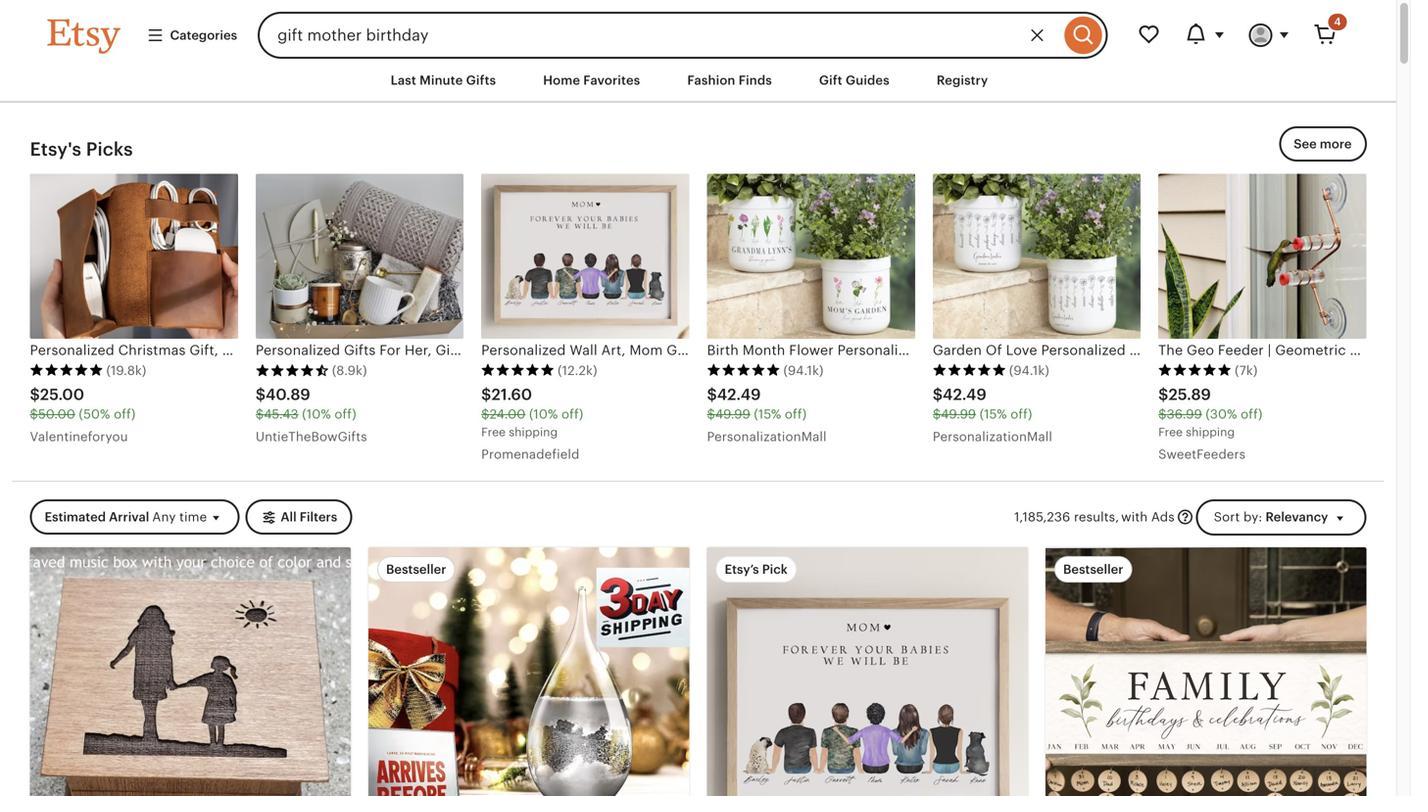 Task type: vqa. For each thing, say whether or not it's contained in the screenshot.


Task type: describe. For each thing, give the bounding box(es) containing it.
perpetual birthday calendar, family birthday board , family birthdays and celebrations board sign, birthday board, family calendar sign gift image
[[1046, 548, 1367, 797]]

off) for garden of love personalized outdoor flower pot, personalized gift for her, mother's day gift, gift for grandma, flower pot, planter "image"
[[1011, 407, 1032, 422]]

sort by: relevancy
[[1214, 510, 1328, 525]]

categories
[[170, 28, 237, 43]]

see more link
[[1279, 127, 1367, 162]]

5 out of 5 stars image for garden of love personalized outdoor flower pot, personalized gift for her, mother's day gift, gift for grandma, flower pot, planter "image"
[[933, 364, 1006, 377]]

36.99
[[1167, 407, 1202, 422]]

fashion finds link
[[673, 63, 787, 98]]

home
[[543, 73, 580, 88]]

42.49 for birth month flower personalized outdoor flower pot, personalized gift for her, mother's day gift, gift for grandma, flower pot, potter plant image
[[717, 386, 761, 404]]

none search field inside categories banner
[[258, 12, 1108, 59]]

product video element for mom and daughter - perfect gift for mom - custom music box - you are my sunshine -wooden music box with your choice of song, mother's day image
[[30, 548, 351, 797]]

free for 21.60
[[481, 426, 506, 439]]

promenadefield
[[481, 447, 580, 462]]

(94.1k) for 5 out of 5 stars image corresponding to garden of love personalized outdoor flower pot, personalized gift for her, mother's day gift, gift for grandma, flower pot, planter "image"
[[1009, 364, 1049, 378]]

last minute gifts link
[[376, 63, 511, 98]]

product video element for the 'perpetual birthday calendar, family birthday board , family birthdays and celebrations board sign, birthday board, family calendar sign gift' image
[[1046, 548, 1367, 797]]

off) inside $ 25.89 $ 36.99 (30% off) free shipping sweetfeeders
[[1241, 407, 1263, 422]]

personalized christmas gift, travel cable organizer, leather cable organizer, desk organizer, christmas gift for dad, christmas gift for mom image
[[30, 174, 238, 339]]

valentineforyou
[[30, 430, 128, 444]]

$ 25.00 $ 50.00 (50% off) valentineforyou
[[30, 386, 136, 444]]

see more button
[[1279, 127, 1367, 162]]

(94.1k) for 5 out of 5 stars image for birth month flower personalized outdoor flower pot, personalized gift for her, mother's day gift, gift for grandma, flower pot, potter plant image
[[783, 364, 824, 378]]

3 product video element from the left
[[707, 548, 1028, 797]]

(12.2k)
[[558, 364, 597, 378]]

49.99 for garden of love personalized outdoor flower pot, personalized gift for her, mother's day gift, gift for grandma, flower pot, planter "image"
[[941, 407, 976, 422]]

sweetfeeders
[[1158, 447, 1246, 462]]

fashion
[[687, 73, 735, 88]]

fashion finds
[[687, 73, 772, 88]]

etsy's pick link
[[707, 548, 1028, 797]]

ads
[[1151, 510, 1175, 525]]

gift guides link
[[804, 63, 904, 98]]

$ 21.60 $ 24.00 (10% off) free shipping promenadefield
[[481, 386, 583, 462]]

(50%
[[79, 407, 110, 422]]

5 out of 5 stars image for personalized christmas gift, travel cable organizer, leather cable organizer, desk organizer, christmas gift for dad, christmas gift for mom "image"
[[30, 364, 103, 377]]

bestseller for first bestseller link from the right
[[1063, 562, 1124, 577]]

(10% for 40.89
[[302, 407, 331, 422]]

0 horizontal spatial personalized wall art, mom gift from daughter, custom mother son print, mom birthday gift, family portrait, mothers day gift for mom, prints image
[[481, 174, 689, 339]]

all filters button
[[245, 500, 352, 535]]

more
[[1320, 137, 1352, 152]]

pick
[[762, 562, 788, 577]]

off) for birth month flower personalized outdoor flower pot, personalized gift for her, mother's day gift, gift for grandma, flower pot, potter plant image
[[785, 407, 807, 422]]

gift guides
[[819, 73, 890, 88]]

shipping for 21.60
[[509, 426, 558, 439]]

sort
[[1214, 510, 1240, 525]]

last
[[391, 73, 416, 88]]

etsy's pick
[[725, 562, 788, 577]]

(8.9k)
[[332, 364, 367, 378]]

home favorites link
[[528, 63, 655, 98]]

categories banner
[[12, 0, 1384, 59]]

finds
[[739, 73, 772, 88]]

unique gifts for women who has everything - storm glass set - unique holiday gift - birthday & christmas gift for her, unique science gift image
[[368, 548, 689, 797]]

1,185,236 results,
[[1014, 510, 1119, 525]]

relevancy
[[1266, 510, 1328, 525]]

2 5 out of 5 stars image from the left
[[481, 364, 555, 377]]

picks
[[86, 138, 133, 160]]

$ 25.89 $ 36.99 (30% off) free shipping sweetfeeders
[[1158, 386, 1263, 462]]

registry
[[937, 73, 988, 88]]



Task type: locate. For each thing, give the bounding box(es) containing it.
1 (10% from the left
[[302, 407, 331, 422]]

1 horizontal spatial 49.99
[[941, 407, 976, 422]]

2 product video element from the left
[[368, 548, 689, 797]]

last minute gifts
[[391, 73, 496, 88]]

1 bestseller link from the left
[[368, 548, 689, 797]]

5 off) from the left
[[1011, 407, 1032, 422]]

2 42.49 from the left
[[943, 386, 987, 404]]

24.00
[[490, 407, 526, 422]]

6 off) from the left
[[1241, 407, 1263, 422]]

off) inside $ 21.60 $ 24.00 (10% off) free shipping promenadefield
[[562, 407, 583, 422]]

mom and daughter - perfect gift for mom - custom music box - you are my sunshine -wooden music box with your choice of song, mother's day image
[[30, 548, 351, 797]]

etsy's
[[30, 138, 81, 160]]

home favorites
[[543, 73, 640, 88]]

2 (10% from the left
[[529, 407, 558, 422]]

50.00
[[38, 407, 75, 422]]

$ 42.49 $ 49.99 (15% off) personalizationmall for birth month flower personalized outdoor flower pot, personalized gift for her, mother's day gift, gift for grandma, flower pot, potter plant image
[[707, 386, 827, 444]]

(10% right 24.00
[[529, 407, 558, 422]]

untiethebowgifts
[[256, 430, 367, 444]]

2 49.99 from the left
[[941, 407, 976, 422]]

1 shipping from the left
[[509, 426, 558, 439]]

1 horizontal spatial (15%
[[980, 407, 1007, 422]]

3 5 out of 5 stars image from the left
[[707, 364, 781, 377]]

(15% for garden of love personalized outdoor flower pot, personalized gift for her, mother's day gift, gift for grandma, flower pot, planter "image"
[[980, 407, 1007, 422]]

42.49 for garden of love personalized outdoor flower pot, personalized gift for her, mother's day gift, gift for grandma, flower pot, planter "image"
[[943, 386, 987, 404]]

2 off) from the left
[[335, 407, 356, 422]]

by:
[[1244, 510, 1263, 525]]

5 out of 5 stars image for the geo feeder | geometric window hummingbird feeder | sweet feeders | copper | aluminum | modern | home decor | glass bottle | suction cup image
[[1158, 364, 1232, 377]]

categories button
[[132, 18, 252, 53]]

estimated arrival any time
[[45, 510, 207, 525]]

Search for anything text field
[[258, 12, 1060, 59]]

1 horizontal spatial free
[[1158, 426, 1183, 439]]

(10% inside the $ 40.89 $ 45.43 (10% off) untiethebowgifts
[[302, 407, 331, 422]]

(10% up untiethebowgifts
[[302, 407, 331, 422]]

personalized gifts for her, gift box for women, best friend birthday gifts, self care box, thinking of you care package, thank you gift box image
[[256, 174, 464, 339]]

49.99 for birth month flower personalized outdoor flower pot, personalized gift for her, mother's day gift, gift for grandma, flower pot, potter plant image
[[715, 407, 751, 422]]

free
[[481, 426, 506, 439], [1158, 426, 1183, 439]]

45.43
[[264, 407, 299, 422]]

product video element
[[30, 548, 351, 797], [368, 548, 689, 797], [707, 548, 1028, 797], [1046, 548, 1367, 797]]

4 off) from the left
[[785, 407, 807, 422]]

2 shipping from the left
[[1186, 426, 1235, 439]]

shipping inside $ 25.89 $ 36.99 (30% off) free shipping sweetfeeders
[[1186, 426, 1235, 439]]

with ads
[[1121, 510, 1175, 525]]

1 5 out of 5 stars image from the left
[[30, 364, 103, 377]]

birth month flower personalized outdoor flower pot, personalized gift for her, mother's day gift, gift for grandma, flower pot, potter plant image
[[707, 174, 915, 339]]

personalizationmall for birth month flower personalized outdoor flower pot, personalized gift for her, mother's day gift, gift for grandma, flower pot, potter plant image
[[707, 430, 827, 444]]

0 horizontal spatial bestseller link
[[368, 548, 689, 797]]

1 horizontal spatial bestseller
[[1063, 562, 1124, 577]]

0 horizontal spatial personalizationmall
[[707, 430, 827, 444]]

1 personalizationmall from the left
[[707, 430, 827, 444]]

$
[[30, 386, 40, 404], [256, 386, 266, 404], [481, 386, 491, 404], [707, 386, 717, 404], [933, 386, 943, 404], [1158, 386, 1169, 404], [30, 407, 38, 422], [256, 407, 264, 422], [481, 407, 490, 422], [707, 407, 715, 422], [933, 407, 941, 422], [1158, 407, 1167, 422]]

(30%
[[1206, 407, 1237, 422]]

0 horizontal spatial (94.1k)
[[783, 364, 824, 378]]

1 49.99 from the left
[[715, 407, 751, 422]]

(7k)
[[1235, 364, 1258, 378]]

shipping inside $ 21.60 $ 24.00 (10% off) free shipping promenadefield
[[509, 426, 558, 439]]

0 horizontal spatial 49.99
[[715, 407, 751, 422]]

off) for the personalized gifts for her, gift box for women, best friend birthday gifts, self care box, thinking of you care package, thank you gift box image
[[335, 407, 356, 422]]

free for 25.89
[[1158, 426, 1183, 439]]

free down 36.99
[[1158, 426, 1183, 439]]

1 (15% from the left
[[754, 407, 781, 422]]

registry link
[[922, 63, 1003, 98]]

arrival
[[109, 510, 149, 525]]

25.00
[[40, 386, 84, 404]]

(15%
[[754, 407, 781, 422], [980, 407, 1007, 422]]

bestseller link
[[368, 548, 689, 797], [1046, 548, 1367, 797]]

(10% for 21.60
[[529, 407, 558, 422]]

see
[[1294, 137, 1317, 152]]

minute
[[420, 73, 463, 88]]

shipping
[[509, 426, 558, 439], [1186, 426, 1235, 439]]

21.60
[[491, 386, 532, 404]]

free down 24.00
[[481, 426, 506, 439]]

see more
[[1294, 137, 1352, 152]]

$ 40.89 $ 45.43 (10% off) untiethebowgifts
[[256, 386, 367, 444]]

bestseller
[[386, 562, 446, 577], [1063, 562, 1124, 577]]

personalizationmall
[[707, 430, 827, 444], [933, 430, 1052, 444]]

shipping up promenadefield
[[509, 426, 558, 439]]

1 42.49 from the left
[[717, 386, 761, 404]]

etsy's
[[725, 562, 759, 577]]

1 horizontal spatial personalized wall art, mom gift from daughter, custom mother son print, mom birthday gift, family portrait, mothers day gift for mom, prints image
[[707, 548, 1028, 797]]

0 horizontal spatial bestseller
[[386, 562, 446, 577]]

off) inside the $ 40.89 $ 45.43 (10% off) untiethebowgifts
[[335, 407, 356, 422]]

None search field
[[258, 12, 1108, 59]]

1 horizontal spatial (10%
[[529, 407, 558, 422]]

shipping for 25.89
[[1186, 426, 1235, 439]]

gift
[[819, 73, 843, 88]]

filters
[[300, 510, 337, 525]]

2 bestseller from the left
[[1063, 562, 1124, 577]]

2 $ 42.49 $ 49.99 (15% off) personalizationmall from the left
[[933, 386, 1052, 444]]

off)
[[114, 407, 136, 422], [335, 407, 356, 422], [562, 407, 583, 422], [785, 407, 807, 422], [1011, 407, 1032, 422], [1241, 407, 1263, 422]]

the geo feeder | geometric window hummingbird feeder | sweet feeders | copper | aluminum | modern | home decor | glass bottle | suction cup image
[[1158, 174, 1367, 339]]

menu bar
[[12, 59, 1384, 103]]

(94.1k)
[[783, 364, 824, 378], [1009, 364, 1049, 378]]

1 horizontal spatial 42.49
[[943, 386, 987, 404]]

(15% for birth month flower personalized outdoor flower pot, personalized gift for her, mother's day gift, gift for grandma, flower pot, potter plant image
[[754, 407, 781, 422]]

all
[[281, 510, 297, 525]]

(19.8k)
[[106, 364, 146, 378]]

free inside $ 25.89 $ 36.99 (30% off) free shipping sweetfeeders
[[1158, 426, 1183, 439]]

1 (94.1k) from the left
[[783, 364, 824, 378]]

all filters
[[281, 510, 337, 525]]

off) inside $ 25.00 $ 50.00 (50% off) valentineforyou
[[114, 407, 136, 422]]

4 product video element from the left
[[1046, 548, 1367, 797]]

1 free from the left
[[481, 426, 506, 439]]

2 free from the left
[[1158, 426, 1183, 439]]

4 link
[[1302, 12, 1349, 59]]

any
[[152, 510, 176, 525]]

shipping down (30%
[[1186, 426, 1235, 439]]

0 horizontal spatial 42.49
[[717, 386, 761, 404]]

$ 42.49 $ 49.99 (15% off) personalizationmall
[[707, 386, 827, 444], [933, 386, 1052, 444]]

1 bestseller from the left
[[386, 562, 446, 577]]

personalizationmall for garden of love personalized outdoor flower pot, personalized gift for her, mother's day gift, gift for grandma, flower pot, planter "image"
[[933, 430, 1052, 444]]

0 horizontal spatial shipping
[[509, 426, 558, 439]]

0 vertical spatial personalized wall art, mom gift from daughter, custom mother son print, mom birthday gift, family portrait, mothers day gift for mom, prints image
[[481, 174, 689, 339]]

1 horizontal spatial shipping
[[1186, 426, 1235, 439]]

0 horizontal spatial free
[[481, 426, 506, 439]]

2 personalizationmall from the left
[[933, 430, 1052, 444]]

estimated
[[45, 510, 106, 525]]

4
[[1334, 16, 1341, 28]]

garden of love personalized outdoor flower pot, personalized gift for her, mother's day gift, gift for grandma, flower pot, planter image
[[933, 174, 1141, 339]]

1 horizontal spatial (94.1k)
[[1009, 364, 1049, 378]]

4.5 out of 5 stars image
[[256, 364, 329, 377]]

4 5 out of 5 stars image from the left
[[933, 364, 1006, 377]]

49.99
[[715, 407, 751, 422], [941, 407, 976, 422]]

$ 42.49 $ 49.99 (15% off) personalizationmall for garden of love personalized outdoor flower pot, personalized gift for her, mother's day gift, gift for grandma, flower pot, planter "image"
[[933, 386, 1052, 444]]

gifts
[[466, 73, 496, 88]]

free inside $ 21.60 $ 24.00 (10% off) free shipping promenadefield
[[481, 426, 506, 439]]

40.89
[[266, 386, 310, 404]]

5 5 out of 5 stars image from the left
[[1158, 364, 1232, 377]]

results,
[[1074, 510, 1119, 525]]

off) for personalized christmas gift, travel cable organizer, leather cable organizer, desk organizer, christmas gift for dad, christmas gift for mom "image"
[[114, 407, 136, 422]]

0 horizontal spatial (10%
[[302, 407, 331, 422]]

1 horizontal spatial personalizationmall
[[933, 430, 1052, 444]]

5 out of 5 stars image for birth month flower personalized outdoor flower pot, personalized gift for her, mother's day gift, gift for grandma, flower pot, potter plant image
[[707, 364, 781, 377]]

1 product video element from the left
[[30, 548, 351, 797]]

personalized wall art, mom gift from daughter, custom mother son print, mom birthday gift, family portrait, mothers day gift for mom, prints image
[[481, 174, 689, 339], [707, 548, 1028, 797]]

guides
[[846, 73, 890, 88]]

menu bar containing last minute gifts
[[12, 59, 1384, 103]]

time
[[179, 510, 207, 525]]

3 off) from the left
[[562, 407, 583, 422]]

1 off) from the left
[[114, 407, 136, 422]]

1 horizontal spatial $ 42.49 $ 49.99 (15% off) personalizationmall
[[933, 386, 1052, 444]]

1 $ 42.49 $ 49.99 (15% off) personalizationmall from the left
[[707, 386, 827, 444]]

2 (94.1k) from the left
[[1009, 364, 1049, 378]]

1 horizontal spatial bestseller link
[[1046, 548, 1367, 797]]

2 bestseller link from the left
[[1046, 548, 1367, 797]]

42.49
[[717, 386, 761, 404], [943, 386, 987, 404]]

with
[[1121, 510, 1148, 525]]

5 out of 5 stars image
[[30, 364, 103, 377], [481, 364, 555, 377], [707, 364, 781, 377], [933, 364, 1006, 377], [1158, 364, 1232, 377]]

0 horizontal spatial (15%
[[754, 407, 781, 422]]

1,185,236
[[1014, 510, 1071, 525]]

etsy's picks
[[30, 138, 133, 160]]

2 (15% from the left
[[980, 407, 1007, 422]]

25.89
[[1169, 386, 1211, 404]]

bestseller for 1st bestseller link from left
[[386, 562, 446, 577]]

favorites
[[583, 73, 640, 88]]

product video element for unique gifts for women who has everything - storm glass set - unique holiday gift - birthday & christmas gift for her, unique science gift image at bottom
[[368, 548, 689, 797]]

(10%
[[302, 407, 331, 422], [529, 407, 558, 422]]

0 horizontal spatial $ 42.49 $ 49.99 (15% off) personalizationmall
[[707, 386, 827, 444]]

1 vertical spatial personalized wall art, mom gift from daughter, custom mother son print, mom birthday gift, family portrait, mothers day gift for mom, prints image
[[707, 548, 1028, 797]]

(10% inside $ 21.60 $ 24.00 (10% off) free shipping promenadefield
[[529, 407, 558, 422]]



